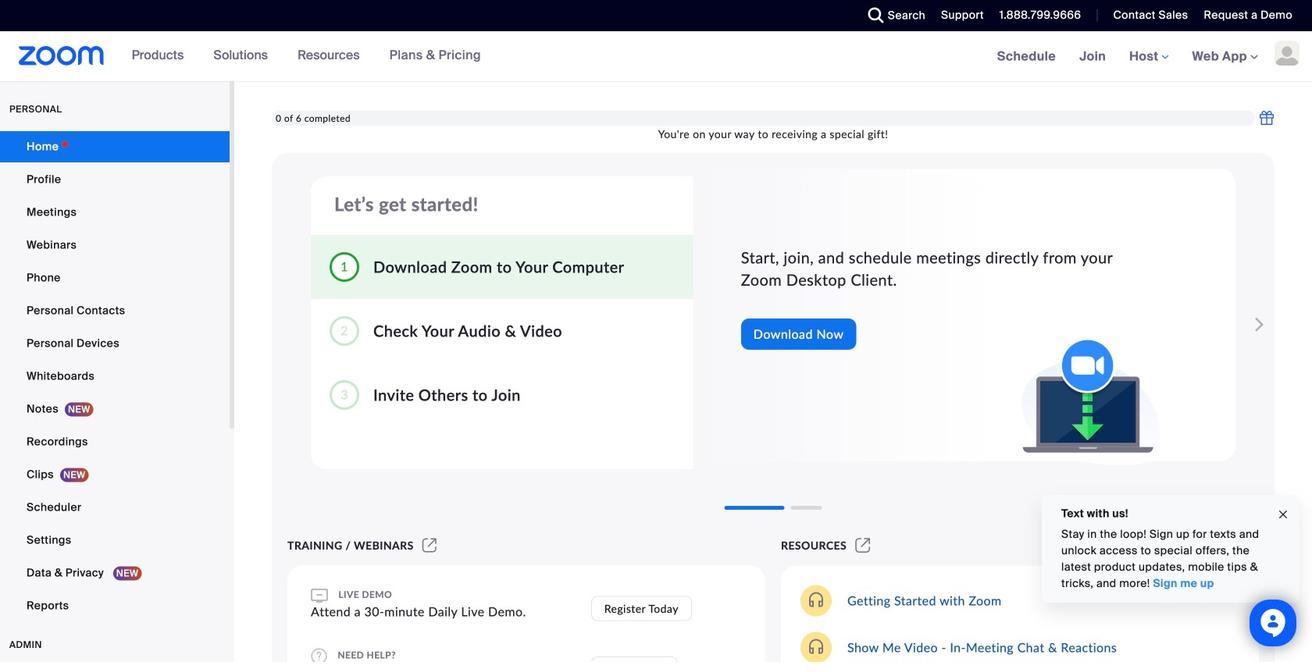 Task type: locate. For each thing, give the bounding box(es) containing it.
close image
[[1277, 506, 1290, 524]]

personal menu menu
[[0, 131, 230, 623]]

zoom logo image
[[19, 46, 104, 66]]

window new image
[[853, 539, 873, 552]]

product information navigation
[[120, 31, 493, 81]]

banner
[[0, 31, 1312, 82]]



Task type: vqa. For each thing, say whether or not it's contained in the screenshot.
2nd Window New image from right
yes



Task type: describe. For each thing, give the bounding box(es) containing it.
window new image
[[420, 539, 439, 552]]

profile picture image
[[1275, 41, 1300, 66]]

next image
[[1252, 309, 1274, 341]]

meetings navigation
[[986, 31, 1312, 82]]



